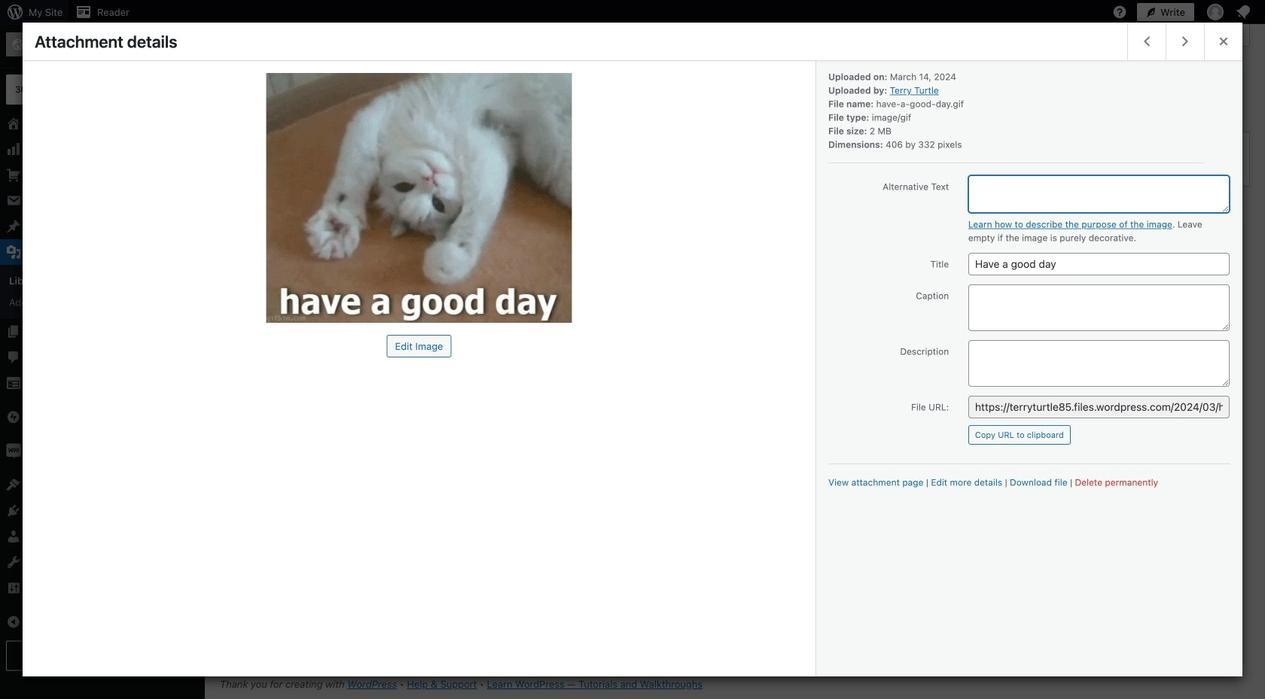 Task type: vqa. For each thing, say whether or not it's contained in the screenshot.
Have a good day "checkbox"
yes



Task type: describe. For each thing, give the bounding box(es) containing it.
main menu navigation
[[0, 24, 205, 678]]



Task type: locate. For each thing, give the bounding box(es) containing it.
trello-card-qr-code checkbox
[[451, 203, 565, 317]]

Portfolio health checkbox
[[223, 203, 337, 317]]

download12march checkbox
[[565, 203, 679, 317]]

trello card qr code image
[[457, 209, 559, 311]]

have a good day image
[[343, 209, 445, 311]]

Have a good day checkbox
[[337, 203, 451, 317]]

None search field
[[1031, 140, 1242, 178]]

portfolio health image
[[229, 209, 331, 311]]

None text field
[[969, 253, 1230, 276], [969, 340, 1230, 387], [969, 253, 1230, 276], [969, 340, 1230, 387]]

dialog
[[23, 23, 1243, 677]]

toolbar navigation
[[69, 0, 1256, 24]]

None text field
[[969, 176, 1230, 213], [969, 285, 1230, 331], [969, 396, 1230, 419], [969, 176, 1230, 213], [969, 285, 1230, 331], [969, 396, 1230, 419]]



